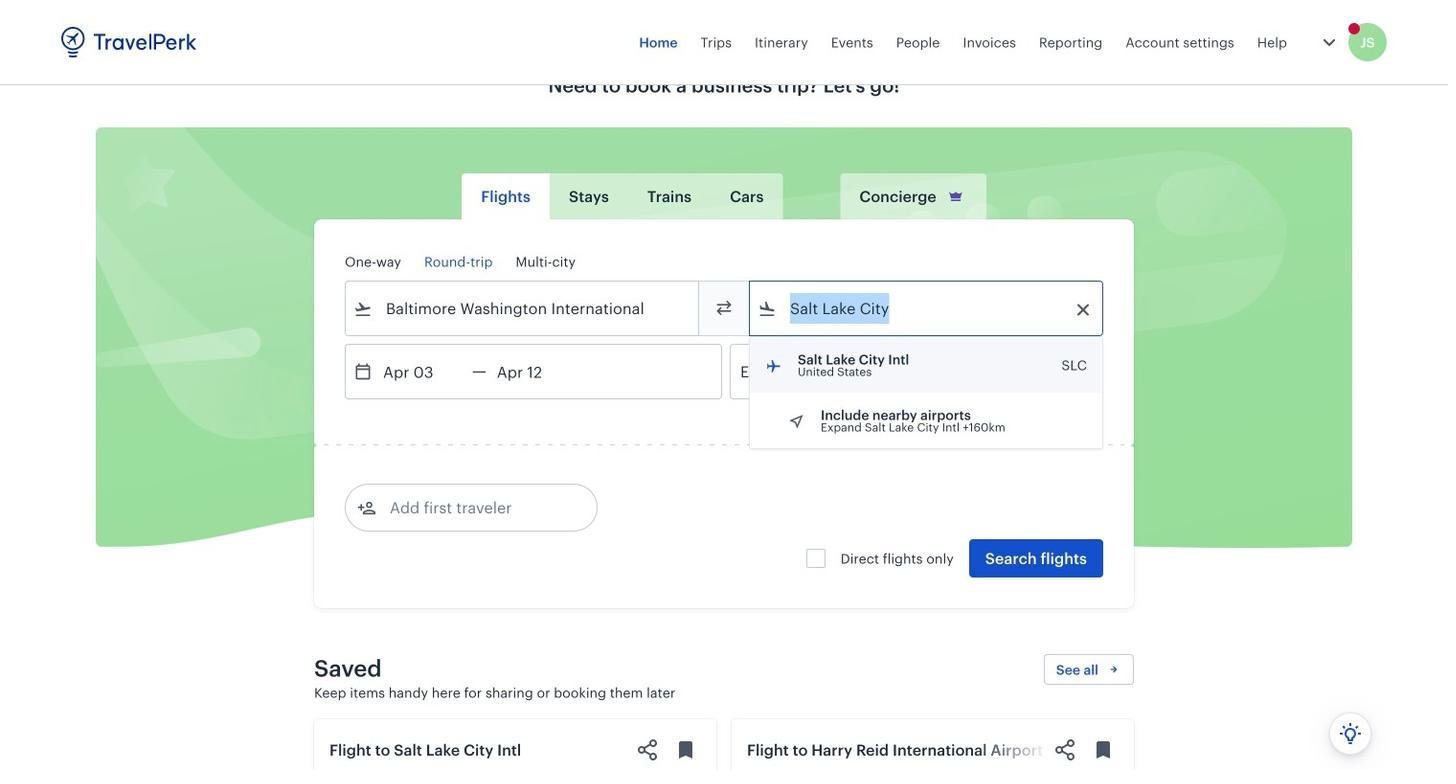 Task type: vqa. For each thing, say whether or not it's contained in the screenshot.
from Search Box
yes



Task type: locate. For each thing, give the bounding box(es) containing it.
To search field
[[777, 293, 1078, 324]]

From search field
[[373, 293, 674, 324]]



Task type: describe. For each thing, give the bounding box(es) containing it.
Add first traveler search field
[[377, 493, 576, 523]]

Return text field
[[487, 345, 586, 399]]

Depart text field
[[373, 345, 472, 399]]



